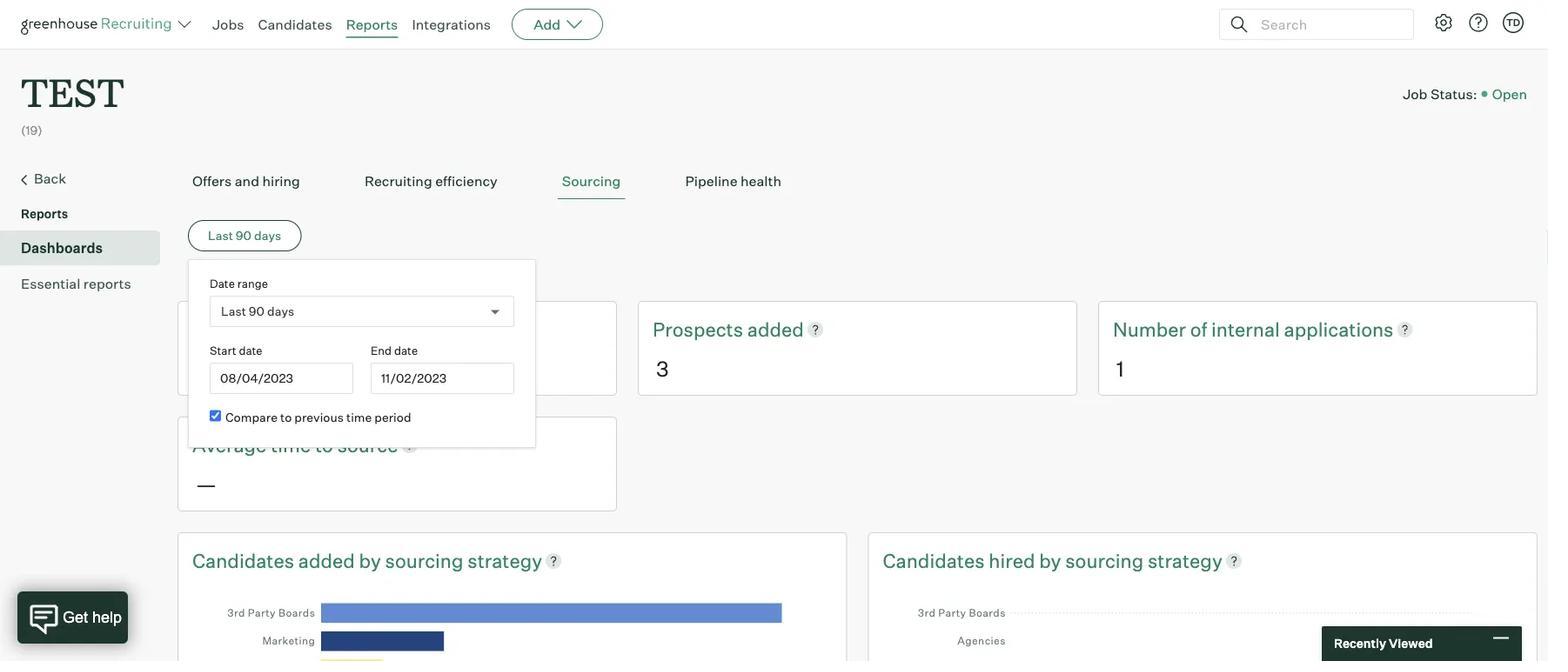 Task type: describe. For each thing, give the bounding box(es) containing it.
date for start date
[[239, 344, 263, 358]]

applications link
[[1285, 316, 1394, 343]]

1 vertical spatial last 90 days
[[221, 304, 294, 319]]

sourcing link for candidates hired by sourcing
[[1066, 547, 1148, 574]]

test (19)
[[21, 66, 124, 138]]

end date
[[371, 344, 418, 358]]

hired
[[989, 549, 1035, 573]]

jobs link
[[212, 16, 244, 33]]

start
[[210, 344, 236, 358]]

2023
[[274, 274, 304, 289]]

test
[[21, 66, 124, 118]]

xychart image for candidates added by sourcing
[[217, 591, 808, 662]]

(19)
[[21, 122, 43, 138]]

recruiting efficiency
[[365, 173, 498, 190]]

internal
[[1212, 317, 1280, 341]]

integrations link
[[412, 16, 491, 33]]

sourcing for candidates hired by sourcing
[[1066, 549, 1144, 573]]

and
[[235, 173, 259, 190]]

sourcing link for candidates added by sourcing
[[385, 547, 468, 574]]

11/02/2023
[[381, 371, 447, 386]]

add button
[[512, 9, 603, 40]]

hired link
[[989, 547, 1040, 574]]

number
[[1113, 317, 1186, 341]]

candidates hired by sourcing
[[883, 549, 1148, 573]]

-
[[226, 274, 231, 289]]

submitted
[[277, 317, 369, 341]]

strategy for candidates hired by sourcing
[[1148, 549, 1223, 573]]

prospects link
[[653, 316, 748, 343]]

90 inside 'button'
[[236, 228, 252, 243]]

by for hired
[[1040, 549, 1062, 573]]

last 90 days inside 'button'
[[208, 228, 281, 243]]

0 vertical spatial to
[[280, 410, 292, 425]]

open
[[1493, 85, 1528, 103]]

greenhouse recruiting image
[[21, 14, 178, 35]]

dashboards link
[[21, 238, 153, 259]]

prospects
[[653, 317, 748, 341]]

recruiting efficiency button
[[360, 164, 502, 200]]

aug
[[188, 274, 212, 289]]

td
[[1507, 17, 1521, 28]]

1 vertical spatial last
[[221, 304, 246, 319]]

—
[[196, 471, 217, 497]]

4
[[215, 274, 223, 289]]

sourcing button
[[558, 164, 625, 200]]

0 horizontal spatial time
[[271, 433, 311, 457]]

candidates for candidates hired by sourcing
[[883, 549, 985, 573]]

td button
[[1503, 12, 1524, 33]]

number link
[[1113, 316, 1191, 343]]

0 vertical spatial added
[[748, 317, 804, 341]]

of link
[[1191, 316, 1212, 343]]

0 horizontal spatial added
[[298, 549, 355, 573]]

2,
[[260, 274, 271, 289]]

1
[[1117, 356, 1124, 382]]

compare to previous time period
[[225, 410, 411, 425]]

reports
[[83, 275, 131, 293]]

3
[[656, 356, 669, 382]]

strategy for candidates added by sourcing
[[468, 549, 542, 573]]

previous
[[295, 410, 344, 425]]

of
[[1191, 317, 1208, 341]]

strategy link for candidates hired by sourcing
[[1148, 547, 1223, 574]]

applications
[[1285, 317, 1394, 341]]

efficiency
[[435, 173, 498, 190]]

end
[[371, 344, 392, 358]]

configure image
[[1434, 12, 1455, 33]]

hiring
[[262, 173, 300, 190]]

offers
[[192, 173, 232, 190]]

xychart image for candidates hired by sourcing
[[907, 591, 1499, 662]]

1 vertical spatial 90
[[249, 304, 265, 319]]

td button
[[1500, 9, 1528, 37]]

offers and hiring button
[[188, 164, 305, 200]]

recruiting
[[365, 173, 432, 190]]



Task type: vqa. For each thing, say whether or not it's contained in the screenshot.
the rightmost the users
no



Task type: locate. For each thing, give the bounding box(es) containing it.
job status:
[[1403, 85, 1478, 103]]

0 horizontal spatial strategy
[[468, 549, 542, 573]]

pipeline health button
[[681, 164, 786, 200]]

source
[[337, 433, 398, 457]]

tab list
[[188, 164, 1528, 200]]

0 horizontal spatial added link
[[298, 547, 359, 574]]

time left to link
[[271, 433, 311, 457]]

last inside 'button'
[[208, 228, 233, 243]]

compare
[[225, 410, 278, 425]]

time
[[346, 410, 372, 425], [271, 433, 311, 457]]

1 date from the left
[[239, 344, 263, 358]]

08/04/2023
[[220, 371, 293, 386]]

strategy link for candidates added by sourcing
[[468, 547, 542, 574]]

health
[[741, 173, 782, 190]]

to link
[[315, 432, 337, 459]]

by link for added
[[359, 547, 385, 574]]

sourcing
[[385, 549, 464, 573], [1066, 549, 1144, 573]]

candidates for candidates
[[258, 16, 332, 33]]

days up 2,
[[254, 228, 281, 243]]

xychart image
[[217, 591, 808, 662], [907, 591, 1499, 662]]

essential
[[21, 275, 80, 293]]

2 strategy from the left
[[1148, 549, 1223, 573]]

days inside 'button'
[[254, 228, 281, 243]]

1 vertical spatial days
[[267, 304, 294, 319]]

1 horizontal spatial xychart image
[[907, 591, 1499, 662]]

candidates right jobs
[[258, 16, 332, 33]]

0 horizontal spatial reports
[[21, 206, 68, 222]]

reports down back at the top
[[21, 206, 68, 222]]

1 horizontal spatial strategy
[[1148, 549, 1223, 573]]

average time to
[[192, 433, 337, 457]]

referrals link
[[192, 316, 277, 343]]

integrations
[[412, 16, 491, 33]]

period
[[375, 410, 411, 425]]

Compare to previous time period checkbox
[[210, 411, 221, 422]]

candidates link for candidates hired by sourcing
[[883, 547, 989, 574]]

by link
[[359, 547, 385, 574], [1040, 547, 1066, 574]]

by for added
[[359, 549, 381, 573]]

0 horizontal spatial sourcing link
[[385, 547, 468, 574]]

2 xychart image from the left
[[907, 591, 1499, 662]]

recently viewed
[[1334, 636, 1433, 652]]

jobs
[[212, 16, 244, 33]]

submitted link
[[277, 316, 369, 343]]

2 strategy link from the left
[[1148, 547, 1223, 574]]

1 strategy link from the left
[[468, 547, 542, 574]]

1 horizontal spatial sourcing link
[[1066, 547, 1148, 574]]

internal link
[[1212, 316, 1285, 343]]

essential reports
[[21, 275, 131, 293]]

source link
[[337, 432, 398, 459]]

0 horizontal spatial xychart image
[[217, 591, 808, 662]]

dashboards
[[21, 240, 103, 257]]

viewed
[[1389, 636, 1433, 652]]

Search text field
[[1257, 12, 1398, 37]]

sourcing for candidates added by sourcing
[[385, 549, 464, 573]]

0 horizontal spatial by link
[[359, 547, 385, 574]]

1 sourcing from the left
[[385, 549, 464, 573]]

test link
[[21, 49, 124, 121]]

days down 2023
[[267, 304, 294, 319]]

last up 4
[[208, 228, 233, 243]]

0 horizontal spatial sourcing
[[385, 549, 464, 573]]

1 horizontal spatial added
[[748, 317, 804, 341]]

reports link
[[346, 16, 398, 33]]

candidates down the —
[[192, 549, 294, 573]]

1 horizontal spatial by
[[1040, 549, 1062, 573]]

date range
[[210, 277, 268, 290]]

last down date range
[[221, 304, 246, 319]]

date right end
[[394, 344, 418, 358]]

to
[[280, 410, 292, 425], [315, 433, 333, 457]]

0 horizontal spatial by
[[359, 549, 381, 573]]

1 vertical spatial to
[[315, 433, 333, 457]]

1 horizontal spatial date
[[394, 344, 418, 358]]

0 vertical spatial last
[[208, 228, 233, 243]]

candidates left hired
[[883, 549, 985, 573]]

2 by link from the left
[[1040, 547, 1066, 574]]

back
[[34, 170, 66, 187]]

1 by from the left
[[359, 549, 381, 573]]

1 sourcing link from the left
[[385, 547, 468, 574]]

back link
[[21, 168, 153, 191]]

last 90 days up nov at the top left of page
[[208, 228, 281, 243]]

time up source
[[346, 410, 372, 425]]

2 sourcing from the left
[[1066, 549, 1144, 573]]

to up 'time' "link"
[[280, 410, 292, 425]]

last 90 days
[[208, 228, 281, 243], [221, 304, 294, 319]]

90 down range
[[249, 304, 265, 319]]

1 vertical spatial added
[[298, 549, 355, 573]]

2 sourcing link from the left
[[1066, 547, 1148, 574]]

strategy link
[[468, 547, 542, 574], [1148, 547, 1223, 574]]

90 up nov at the top left of page
[[236, 228, 252, 243]]

1 horizontal spatial added link
[[748, 316, 804, 343]]

1 xychart image from the left
[[217, 591, 808, 662]]

reports
[[346, 16, 398, 33], [21, 206, 68, 222]]

tab list containing offers and hiring
[[188, 164, 1528, 200]]

status:
[[1431, 85, 1478, 103]]

number of internal
[[1113, 317, 1285, 341]]

0 vertical spatial reports
[[346, 16, 398, 33]]

date
[[210, 277, 235, 290]]

2 by from the left
[[1040, 549, 1062, 573]]

to down previous
[[315, 433, 333, 457]]

1 horizontal spatial reports
[[346, 16, 398, 33]]

pipeline health
[[685, 173, 782, 190]]

1 horizontal spatial time
[[346, 410, 372, 425]]

last 90 days down range
[[221, 304, 294, 319]]

90
[[236, 228, 252, 243], [249, 304, 265, 319]]

aug 4 - nov 2, 2023
[[188, 274, 304, 289]]

0 vertical spatial time
[[346, 410, 372, 425]]

1 horizontal spatial to
[[315, 433, 333, 457]]

1 vertical spatial added link
[[298, 547, 359, 574]]

1 vertical spatial reports
[[21, 206, 68, 222]]

essential reports link
[[21, 273, 153, 294]]

reports left integrations
[[346, 16, 398, 33]]

by
[[359, 549, 381, 573], [1040, 549, 1062, 573]]

candidates for candidates added by sourcing
[[192, 549, 294, 573]]

sourcing
[[562, 173, 621, 190]]

candidates added by sourcing
[[192, 549, 468, 573]]

0 vertical spatial 90
[[236, 228, 252, 243]]

candidates link for candidates added by sourcing
[[192, 547, 298, 574]]

0 horizontal spatial strategy link
[[468, 547, 542, 574]]

1 by link from the left
[[359, 547, 385, 574]]

0 vertical spatial last 90 days
[[208, 228, 281, 243]]

recently
[[1334, 636, 1387, 652]]

last 90 days button
[[188, 220, 301, 252]]

pipeline
[[685, 173, 738, 190]]

1 horizontal spatial by link
[[1040, 547, 1066, 574]]

days
[[254, 228, 281, 243], [267, 304, 294, 319]]

added link
[[748, 316, 804, 343], [298, 547, 359, 574]]

add
[[534, 16, 561, 33]]

0 horizontal spatial to
[[280, 410, 292, 425]]

strategy
[[468, 549, 542, 573], [1148, 549, 1223, 573]]

offers and hiring
[[192, 173, 300, 190]]

date down 'referrals' link
[[239, 344, 263, 358]]

0 vertical spatial days
[[254, 228, 281, 243]]

0 vertical spatial added link
[[748, 316, 804, 343]]

average
[[192, 433, 267, 457]]

candidates
[[258, 16, 332, 33], [192, 549, 294, 573], [883, 549, 985, 573]]

average link
[[192, 432, 271, 459]]

candidates link
[[258, 16, 332, 33], [192, 547, 298, 574], [883, 547, 989, 574]]

2 date from the left
[[394, 344, 418, 358]]

referrals
[[192, 317, 277, 341]]

start date
[[210, 344, 263, 358]]

1 horizontal spatial sourcing
[[1066, 549, 1144, 573]]

nov
[[234, 274, 257, 289]]

0 horizontal spatial date
[[239, 344, 263, 358]]

1 horizontal spatial strategy link
[[1148, 547, 1223, 574]]

range
[[237, 277, 268, 290]]

job
[[1403, 85, 1428, 103]]

date for end date
[[394, 344, 418, 358]]

1 strategy from the left
[[468, 549, 542, 573]]

by link for hired
[[1040, 547, 1066, 574]]

time link
[[271, 432, 315, 459]]

1 vertical spatial time
[[271, 433, 311, 457]]



